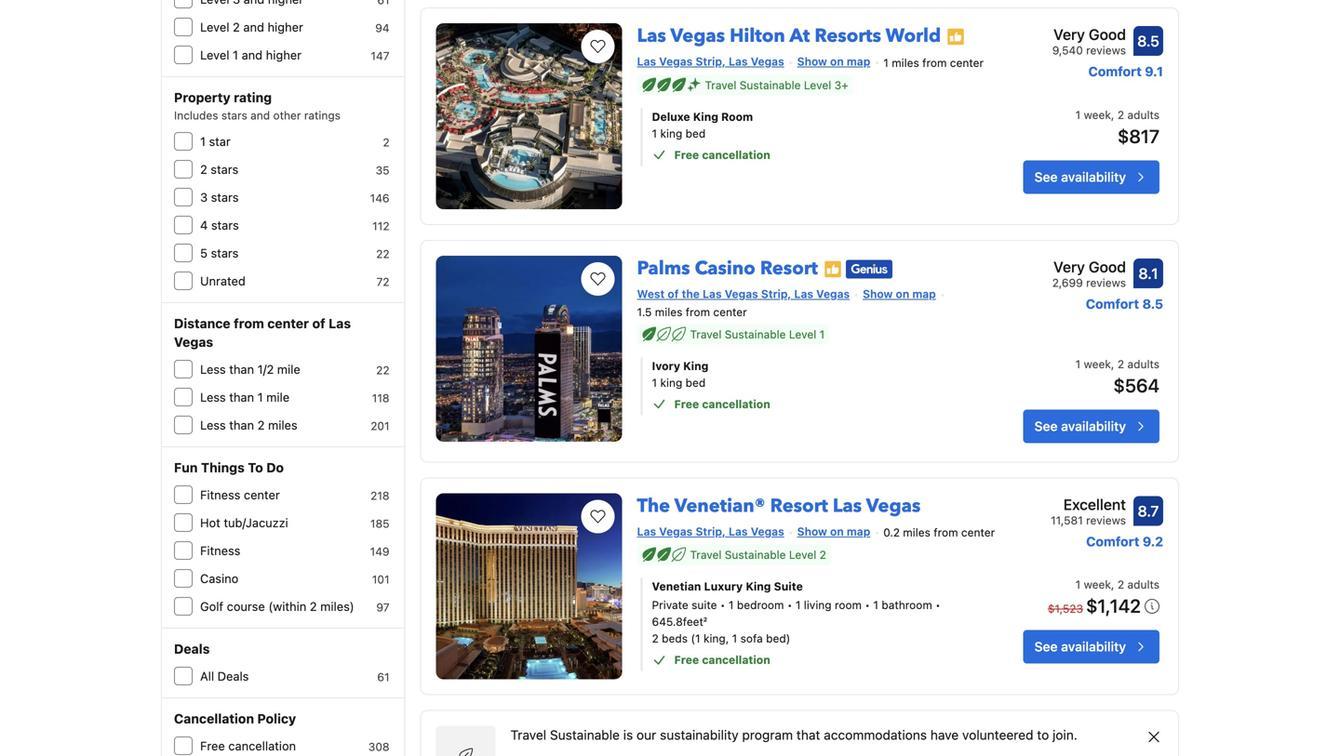 Task type: locate. For each thing, give the bounding box(es) containing it.
from down the
[[686, 306, 710, 319]]

147
[[371, 49, 390, 62]]

stars right 4
[[211, 218, 239, 232]]

show
[[798, 55, 828, 68], [863, 288, 893, 301], [798, 525, 828, 538]]

1 vertical spatial availability
[[1062, 419, 1127, 434]]

0 vertical spatial higher
[[268, 20, 303, 34]]

118
[[372, 392, 390, 405]]

1 vertical spatial las vegas strip, las vegas
[[637, 525, 785, 538]]

• right room
[[865, 599, 871, 612]]

this property is part of our preferred partner program. it's committed to providing excellent service and good value. it'll pay us a higher commission if you make a booking. image up west of the las vegas strip, las vegas
[[824, 260, 843, 279]]

than down less than 1 mile
[[229, 418, 254, 432]]

bed for vegas
[[686, 127, 706, 140]]

deals up 'all'
[[174, 642, 210, 657]]

higher for level 2 and higher
[[268, 20, 303, 34]]

see availability down the 1 week , 2 adults $564 in the right of the page
[[1035, 419, 1127, 434]]

free cancellation for 8.5
[[675, 148, 771, 161]]

see availability link down "$1,523"
[[1024, 631, 1160, 664]]

2 vertical spatial show
[[798, 525, 828, 538]]

this property is part of our preferred partner program. it's committed to providing excellent service and good value. it'll pay us a higher commission if you make a booking. image up west of the las vegas strip, las vegas
[[824, 260, 843, 279]]

2 vertical spatial ,
[[1112, 579, 1115, 592]]

cancellation down sofa
[[702, 654, 771, 667]]

travel for 8.5
[[705, 79, 737, 92]]

1 horizontal spatial casino
[[695, 256, 756, 282]]

$817
[[1118, 125, 1160, 147]]

1 vertical spatial deals
[[218, 670, 249, 684]]

1 see from the top
[[1035, 169, 1058, 185]]

availability for palms casino resort
[[1062, 419, 1127, 434]]

2 22 from the top
[[376, 364, 390, 377]]

0 vertical spatial on
[[831, 55, 844, 68]]

than left 1/2
[[229, 363, 254, 377]]

1 week , 2 adults $817
[[1076, 108, 1160, 147]]

0 vertical spatial map
[[847, 55, 871, 68]]

1 inside 1 week , 2 adults $817
[[1076, 108, 1081, 121]]

miles up do at the bottom left
[[268, 418, 298, 432]]

las vegas strip, las vegas down the hilton in the top of the page
[[637, 55, 785, 68]]

level up ivory king link at the top of page
[[789, 328, 817, 341]]

0 vertical spatial bed
[[686, 127, 706, 140]]

1 1 king bed from the top
[[652, 127, 706, 140]]

8.7
[[1138, 503, 1160, 520]]

1 vertical spatial less
[[200, 391, 226, 405]]

very inside very good 9,540 reviews
[[1054, 26, 1085, 43]]

bed)
[[766, 633, 791, 646]]

sustainable up 'venetian luxury king suite'
[[725, 549, 786, 562]]

to
[[248, 460, 263, 476]]

than for 1
[[229, 391, 254, 405]]

private suite • 1 bedroom • 1 living room • 1 bathroom • 645.8feet² 2 beds (1 king, 1 sofa bed)
[[652, 599, 941, 646]]

king down deluxe
[[661, 127, 683, 140]]

other
[[273, 109, 301, 122]]

availability down $1,142
[[1062, 640, 1127, 655]]

1 vertical spatial king
[[661, 376, 683, 389]]

miles right 0.2
[[903, 527, 931, 540]]

includes
[[174, 109, 218, 122]]

this property is part of our preferred partner program. it's committed to providing excellent service and good value. it'll pay us a higher commission if you make a booking. image
[[947, 28, 966, 46], [824, 260, 843, 279]]

22 for less than 1/2 mile
[[376, 364, 390, 377]]

0 vertical spatial and
[[243, 20, 264, 34]]

0 vertical spatial comfort
[[1089, 64, 1142, 79]]

8.5 up 9.1
[[1138, 32, 1160, 50]]

0 vertical spatial than
[[229, 363, 254, 377]]

hot
[[200, 516, 220, 530]]

miles
[[892, 56, 920, 69], [655, 306, 683, 319], [268, 418, 298, 432], [903, 527, 931, 540]]

king,
[[704, 633, 729, 646]]

1 than from the top
[[229, 363, 254, 377]]

1 good from the top
[[1089, 26, 1127, 43]]

1 horizontal spatial this property is part of our preferred partner program. it's committed to providing excellent service and good value. it'll pay us a higher commission if you make a booking. image
[[947, 28, 966, 46]]

adults up $564
[[1128, 358, 1160, 371]]

mile right 1/2
[[277, 363, 301, 377]]

resort for casino
[[760, 256, 818, 282]]

61
[[377, 671, 390, 684]]

2 vertical spatial less
[[200, 418, 226, 432]]

our
[[637, 728, 657, 743]]

at
[[790, 23, 810, 49]]

• right suite
[[720, 599, 726, 612]]

less up less than 2 miles
[[200, 391, 226, 405]]

0 vertical spatial show on map
[[798, 55, 871, 68]]

resort up west of the las vegas strip, las vegas
[[760, 256, 818, 282]]

reviews for las vegas hilton at resorts world
[[1087, 44, 1127, 57]]

218
[[371, 490, 390, 503]]

bed for casino
[[686, 376, 706, 389]]

accommodations
[[824, 728, 927, 743]]

casino up golf
[[200, 572, 239, 586]]

cancellation for 8.1
[[702, 398, 771, 411]]

world
[[886, 23, 941, 49]]

see availability link
[[1024, 160, 1160, 194], [1024, 410, 1160, 443], [1024, 631, 1160, 664]]

2 1 king bed from the top
[[652, 376, 706, 389]]

good for palms casino resort
[[1089, 258, 1127, 276]]

0 vertical spatial this property is part of our preferred partner program. it's committed to providing excellent service and good value. it'll pay us a higher commission if you make a booking. image
[[947, 28, 966, 46]]

1 availability from the top
[[1062, 169, 1127, 185]]

scored 8.7 element
[[1134, 497, 1164, 526]]

0 vertical spatial 8.5
[[1138, 32, 1160, 50]]

very good element up "comfort 8.5"
[[1053, 256, 1127, 278]]

2 good from the top
[[1089, 258, 1127, 276]]

2 inside the 1 week , 2 adults $564
[[1118, 358, 1125, 371]]

less than 1/2 mile
[[200, 363, 301, 377]]

2 vertical spatial show on map
[[798, 525, 871, 538]]

fitness center
[[200, 488, 280, 502]]

strip, up deluxe king room
[[696, 55, 726, 68]]

1 vertical spatial higher
[[266, 48, 302, 62]]

0 vertical spatial of
[[668, 288, 679, 301]]

3 see availability link from the top
[[1024, 631, 1160, 664]]

week inside the 1 week , 2 adults $564
[[1084, 358, 1112, 371]]

map
[[847, 55, 871, 68], [913, 288, 936, 301], [847, 525, 871, 538]]

3 adults from the top
[[1128, 579, 1160, 592]]

king for las
[[661, 127, 683, 140]]

reviews inside very good 9,540 reviews
[[1087, 44, 1127, 57]]

distance from center of las vegas
[[174, 316, 351, 350]]

excellent element
[[1051, 494, 1127, 516]]

1 vertical spatial see availability link
[[1024, 410, 1160, 443]]

94
[[375, 21, 390, 34]]

less than 1 mile
[[200, 391, 290, 405]]

2 see availability link from the top
[[1024, 410, 1160, 443]]

miles)
[[320, 600, 354, 614]]

1 very from the top
[[1054, 26, 1085, 43]]

1 see availability link from the top
[[1024, 160, 1160, 194]]

good for las vegas hilton at resorts world
[[1089, 26, 1127, 43]]

cancellation policy
[[174, 712, 296, 727]]

level for 8.1
[[789, 328, 817, 341]]

the venetian® resort las vegas image
[[436, 494, 622, 680]]

1 fitness from the top
[[200, 488, 241, 502]]

hilton
[[730, 23, 785, 49]]

308
[[369, 741, 390, 754]]

than for 1/2
[[229, 363, 254, 377]]

week for palms casino resort
[[1084, 358, 1112, 371]]

1 vertical spatial and
[[242, 48, 263, 62]]

2 king from the top
[[661, 376, 683, 389]]

2 very good element from the top
[[1053, 256, 1127, 278]]

vegas down distance
[[174, 335, 213, 350]]

palms casino resort
[[637, 256, 818, 282]]

show for resort
[[863, 288, 893, 301]]

stars right 5
[[211, 246, 239, 260]]

2 vertical spatial on
[[831, 525, 844, 538]]

2 vertical spatial adults
[[1128, 579, 1160, 592]]

ratings
[[304, 109, 341, 122]]

casino
[[695, 256, 756, 282], [200, 572, 239, 586]]

from down world at the top of the page
[[923, 56, 947, 69]]

2 las vegas strip, las vegas from the top
[[637, 525, 785, 538]]

1 week , 2 adults $564
[[1076, 358, 1160, 396]]

• right bathroom at bottom right
[[936, 599, 941, 612]]

2 vertical spatial see availability
[[1035, 640, 1127, 655]]

genius discounts available at this property. image
[[846, 260, 893, 279], [846, 260, 893, 279]]

2 , from the top
[[1112, 358, 1115, 371]]

645.8feet²
[[652, 616, 708, 629]]

tub/jacuzzi
[[224, 516, 288, 530]]

strip, down venetian®
[[696, 525, 726, 538]]

2 see from the top
[[1035, 419, 1058, 434]]

miles for 8.1
[[655, 306, 683, 319]]

0 vertical spatial this property is part of our preferred partner program. it's committed to providing excellent service and good value. it'll pay us a higher commission if you make a booking. image
[[947, 28, 966, 46]]

1 vertical spatial map
[[913, 288, 936, 301]]

this property is part of our preferred partner program. it's committed to providing excellent service and good value. it'll pay us a higher commission if you make a booking. image for las vegas hilton at resorts world
[[947, 28, 966, 46]]

1 vertical spatial reviews
[[1087, 277, 1127, 290]]

adults up $1,142
[[1128, 579, 1160, 592]]

this property is part of our preferred partner program. it's committed to providing excellent service and good value. it'll pay us a higher commission if you make a booking. image
[[947, 28, 966, 46], [824, 260, 843, 279]]

0 vertical spatial strip,
[[696, 55, 726, 68]]

this property is part of our preferred partner program. it's committed to providing excellent service and good value. it'll pay us a higher commission if you make a booking. image up 1 miles from center
[[947, 28, 966, 46]]

1 vertical spatial than
[[229, 391, 254, 405]]

show on map for resort
[[863, 288, 936, 301]]

very good element for las vegas hilton at resorts world
[[1053, 23, 1127, 46]]

and up level 1 and higher
[[243, 20, 264, 34]]

vegas up deluxe
[[659, 55, 693, 68]]

center for 8.5
[[950, 56, 984, 69]]

3 reviews from the top
[[1087, 514, 1127, 527]]

very up 2,699
[[1054, 258, 1085, 276]]

1 vertical spatial see availability
[[1035, 419, 1127, 434]]

the
[[637, 494, 670, 519]]

and down rating
[[251, 109, 270, 122]]

0 vertical spatial availability
[[1062, 169, 1127, 185]]

1 vertical spatial see
[[1035, 419, 1058, 434]]

2 vertical spatial strip,
[[696, 525, 726, 538]]

2 vertical spatial see
[[1035, 640, 1058, 655]]

(within
[[268, 600, 307, 614]]

2 vertical spatial week
[[1084, 579, 1112, 592]]

and for 2
[[243, 20, 264, 34]]

strip,
[[696, 55, 726, 68], [761, 288, 792, 301], [696, 525, 726, 538]]

, inside 1 week , 2 adults $817
[[1112, 108, 1115, 121]]

comfort down excellent 11,581 reviews
[[1087, 534, 1140, 550]]

week down the comfort 9.1
[[1084, 108, 1112, 121]]

week inside 1 week , 2 adults $817
[[1084, 108, 1112, 121]]

higher
[[268, 20, 303, 34], [266, 48, 302, 62]]

all deals
[[200, 670, 249, 684]]

3 less from the top
[[200, 418, 226, 432]]

this property is part of our preferred partner program. it's committed to providing excellent service and good value. it'll pay us a higher commission if you make a booking. image for las vegas hilton at resorts world
[[947, 28, 966, 46]]

casino up west of the las vegas strip, las vegas
[[695, 256, 756, 282]]

0 vertical spatial king
[[693, 110, 719, 123]]

less
[[200, 363, 226, 377], [200, 391, 226, 405], [200, 418, 226, 432]]

mile for less than 1 mile
[[266, 391, 290, 405]]

97
[[376, 601, 390, 614]]

0 vertical spatial very
[[1054, 26, 1085, 43]]

strip, for very
[[696, 55, 726, 68]]

2 vertical spatial reviews
[[1087, 514, 1127, 527]]

las vegas hilton at resorts world
[[637, 23, 941, 49]]

1 bed from the top
[[686, 127, 706, 140]]

free down the "cancellation"
[[200, 740, 225, 754]]

1 week from the top
[[1084, 108, 1112, 121]]

level 1 and higher
[[200, 48, 302, 62]]

1 vertical spatial 22
[[376, 364, 390, 377]]

1 vertical spatial show on map
[[863, 288, 936, 301]]

2 week from the top
[[1084, 358, 1112, 371]]

0 vertical spatial see
[[1035, 169, 1058, 185]]

king left room
[[693, 110, 719, 123]]

free for 8.5
[[675, 148, 699, 161]]

0 vertical spatial see availability link
[[1024, 160, 1160, 194]]

0 vertical spatial 1 king bed
[[652, 127, 706, 140]]

3 , from the top
[[1112, 579, 1115, 592]]

0 vertical spatial deals
[[174, 642, 210, 657]]

less down less than 1 mile
[[200, 418, 226, 432]]

fitness
[[200, 488, 241, 502], [200, 544, 241, 558]]

availability
[[1062, 169, 1127, 185], [1062, 419, 1127, 434], [1062, 640, 1127, 655]]

and
[[243, 20, 264, 34], [242, 48, 263, 62], [251, 109, 270, 122]]

3 availability from the top
[[1062, 640, 1127, 655]]

1 king bed down ivory king
[[652, 376, 706, 389]]

0 vertical spatial less
[[200, 363, 226, 377]]

see availability link down the 1 week , 2 adults $564 in the right of the page
[[1024, 410, 1160, 443]]

living
[[804, 599, 832, 612]]

adults for palms casino resort
[[1128, 358, 1160, 371]]

very good 9,540 reviews
[[1053, 26, 1127, 57]]

las inside distance from center of las vegas
[[329, 316, 351, 331]]

sustainability
[[660, 728, 739, 743]]

1 star
[[200, 135, 231, 148]]

very inside "very good 2,699 reviews"
[[1054, 258, 1085, 276]]

bathroom
[[882, 599, 933, 612]]

1 horizontal spatial of
[[668, 288, 679, 301]]

1 vertical spatial of
[[312, 316, 326, 331]]

1 down deluxe
[[652, 127, 657, 140]]

good inside very good 9,540 reviews
[[1089, 26, 1127, 43]]

than for 2
[[229, 418, 254, 432]]

comfort down "very good 2,699 reviews" on the top
[[1086, 297, 1140, 312]]

2 left beds
[[652, 633, 659, 646]]

deals right 'all'
[[218, 670, 249, 684]]

1 vertical spatial very good element
[[1053, 256, 1127, 278]]

vegas up travel sustainable level 3+
[[751, 55, 785, 68]]

0 vertical spatial reviews
[[1087, 44, 1127, 57]]

level for 8.7
[[789, 549, 817, 562]]

free cancellation down ivory king
[[675, 398, 771, 411]]

room
[[722, 110, 753, 123]]

0 horizontal spatial deals
[[174, 642, 210, 657]]

free
[[675, 148, 699, 161], [675, 398, 699, 411], [675, 654, 699, 667], [200, 740, 225, 754]]

resort for venetian®
[[771, 494, 828, 519]]

this property is part of our preferred partner program. it's committed to providing excellent service and good value. it'll pay us a higher commission if you make a booking. image up 1 miles from center
[[947, 28, 966, 46]]

reviews inside "very good 2,699 reviews"
[[1087, 277, 1127, 290]]

free cancellation down room
[[675, 148, 771, 161]]

1 vertical spatial 1 king bed
[[652, 376, 706, 389]]

level left 3+
[[804, 79, 832, 92]]

1 vertical spatial comfort
[[1086, 297, 1140, 312]]

good inside "very good 2,699 reviews"
[[1089, 258, 1127, 276]]

2 inside 1 week , 2 adults $817
[[1118, 108, 1125, 121]]

1 horizontal spatial deals
[[218, 670, 249, 684]]

free cancellation for 8.7
[[675, 654, 771, 667]]

1 vertical spatial show
[[863, 288, 893, 301]]

see availability link for palms casino resort
[[1024, 410, 1160, 443]]

1
[[233, 48, 238, 62], [884, 56, 889, 69], [1076, 108, 1081, 121], [652, 127, 657, 140], [200, 135, 206, 148], [820, 328, 825, 341], [1076, 358, 1081, 371], [652, 376, 657, 389], [258, 391, 263, 405], [1076, 579, 1081, 592], [729, 599, 734, 612], [796, 599, 801, 612], [874, 599, 879, 612], [732, 633, 738, 646]]

stars down star
[[211, 162, 239, 176]]

venetian
[[652, 581, 701, 594]]

west
[[637, 288, 665, 301]]

0 vertical spatial king
[[661, 127, 683, 140]]

2 reviews from the top
[[1087, 277, 1127, 290]]

deluxe
[[652, 110, 690, 123]]

1 vertical spatial king
[[683, 360, 709, 373]]

higher down level 2 and higher
[[266, 48, 302, 62]]

cancellation for 8.5
[[702, 148, 771, 161]]

1 vertical spatial this property is part of our preferred partner program. it's committed to providing excellent service and good value. it'll pay us a higher commission if you make a booking. image
[[824, 260, 843, 279]]

adults inside the 1 week , 2 adults $564
[[1128, 358, 1160, 371]]

show on map for hilton
[[798, 55, 871, 68]]

see availability link for las vegas hilton at resorts world
[[1024, 160, 1160, 194]]

comfort for las vegas hilton at resorts world
[[1089, 64, 1142, 79]]

5
[[200, 246, 208, 260]]

8.5 down scored 8.1 element
[[1143, 297, 1164, 312]]

see for palms casino resort
[[1035, 419, 1058, 434]]

1 • from the left
[[720, 599, 726, 612]]

0 vertical spatial ,
[[1112, 108, 1115, 121]]

0 vertical spatial 22
[[376, 248, 390, 261]]

reviews up "comfort 8.5"
[[1087, 277, 1127, 290]]

0 vertical spatial week
[[1084, 108, 1112, 121]]

resort up 'travel sustainable level 2'
[[771, 494, 828, 519]]

king down ivory
[[661, 376, 683, 389]]

1 up "$1,523"
[[1076, 579, 1081, 592]]

, up $1,142
[[1112, 579, 1115, 592]]

2 • from the left
[[787, 599, 793, 612]]

2 less from the top
[[200, 391, 226, 405]]

1 king bed for las
[[652, 127, 706, 140]]

3 stars
[[200, 190, 239, 204]]

this property is part of our preferred partner program. it's committed to providing excellent service and good value. it'll pay us a higher commission if you make a booking. image for palms casino resort
[[824, 260, 843, 279]]

las vegas strip, las vegas for excellent
[[637, 525, 785, 538]]

palms casino resort link
[[637, 249, 818, 282]]

king right ivory
[[683, 360, 709, 373]]

sustainable up room
[[740, 79, 801, 92]]

1 , from the top
[[1112, 108, 1115, 121]]

1 las vegas strip, las vegas from the top
[[637, 55, 785, 68]]

week for las vegas hilton at resorts world
[[1084, 108, 1112, 121]]

stars
[[221, 109, 247, 122], [211, 162, 239, 176], [211, 190, 239, 204], [211, 218, 239, 232], [211, 246, 239, 260]]

sustainable for 8.7
[[725, 549, 786, 562]]

fitness down hot
[[200, 544, 241, 558]]

bed down deluxe king room
[[686, 127, 706, 140]]

and inside property rating includes stars and other ratings
[[251, 109, 270, 122]]

very good element
[[1053, 23, 1127, 46], [1053, 256, 1127, 278]]

from inside distance from center of las vegas
[[234, 316, 264, 331]]

1 vertical spatial casino
[[200, 572, 239, 586]]

2 vertical spatial and
[[251, 109, 270, 122]]

0 horizontal spatial of
[[312, 316, 326, 331]]

22 up 72
[[376, 248, 390, 261]]

3 than from the top
[[229, 418, 254, 432]]

1 down 1/2
[[258, 391, 263, 405]]

free cancellation down king,
[[675, 654, 771, 667]]

1 vertical spatial this property is part of our preferred partner program. it's committed to providing excellent service and good value. it'll pay us a higher commission if you make a booking. image
[[824, 260, 843, 279]]

cancellation for 8.7
[[702, 654, 771, 667]]

1 see availability from the top
[[1035, 169, 1127, 185]]

1 very good element from the top
[[1053, 23, 1127, 46]]

1 22 from the top
[[376, 248, 390, 261]]

149
[[370, 546, 390, 559]]

mile for less than 1/2 mile
[[277, 363, 301, 377]]

and down level 2 and higher
[[242, 48, 263, 62]]

week
[[1084, 108, 1112, 121], [1084, 358, 1112, 371], [1084, 579, 1112, 592]]

0 vertical spatial very good element
[[1053, 23, 1127, 46]]

king up bedroom
[[746, 581, 771, 594]]

0 horizontal spatial this property is part of our preferred partner program. it's committed to providing excellent service and good value. it'll pay us a higher commission if you make a booking. image
[[824, 260, 843, 279]]

sustainable
[[740, 79, 801, 92], [725, 328, 786, 341], [725, 549, 786, 562], [550, 728, 620, 743]]

1 vertical spatial good
[[1089, 258, 1127, 276]]

0 horizontal spatial this property is part of our preferred partner program. it's committed to providing excellent service and good value. it'll pay us a higher commission if you make a booking. image
[[824, 260, 843, 279]]

free down (1
[[675, 654, 699, 667]]

this property is part of our preferred partner program. it's committed to providing excellent service and good value. it'll pay us a higher commission if you make a booking. image for palms casino resort
[[824, 260, 843, 279]]

1 horizontal spatial this property is part of our preferred partner program. it's committed to providing excellent service and good value. it'll pay us a higher commission if you make a booking. image
[[947, 28, 966, 46]]

2 very from the top
[[1054, 258, 1085, 276]]

private
[[652, 599, 689, 612]]

0 vertical spatial see availability
[[1035, 169, 1127, 185]]

2 fitness from the top
[[200, 544, 241, 558]]

0 vertical spatial good
[[1089, 26, 1127, 43]]

0 vertical spatial adults
[[1128, 108, 1160, 121]]

vegas up 0.2
[[867, 494, 921, 519]]

0 vertical spatial resort
[[760, 256, 818, 282]]

adults inside 1 week , 2 adults $817
[[1128, 108, 1160, 121]]

fitness for fitness
[[200, 544, 241, 558]]

2 adults from the top
[[1128, 358, 1160, 371]]

level 2 and higher
[[200, 20, 303, 34]]

free down deluxe
[[675, 148, 699, 161]]

1 vertical spatial ,
[[1112, 358, 1115, 371]]

good up "comfort 8.5"
[[1089, 258, 1127, 276]]

very up the 9,540
[[1054, 26, 1085, 43]]

, up $564
[[1112, 358, 1115, 371]]

2 than from the top
[[229, 391, 254, 405]]

0 vertical spatial casino
[[695, 256, 756, 282]]

less for less than 1 mile
[[200, 391, 226, 405]]

1 vertical spatial adults
[[1128, 358, 1160, 371]]

than up less than 2 miles
[[229, 391, 254, 405]]

0 vertical spatial mile
[[277, 363, 301, 377]]

mile down 1/2
[[266, 391, 290, 405]]

fitness down things
[[200, 488, 241, 502]]

, down the comfort 9.1
[[1112, 108, 1115, 121]]

bed
[[686, 127, 706, 140], [686, 376, 706, 389]]

program
[[742, 728, 793, 743]]

0 vertical spatial show
[[798, 55, 828, 68]]

1 king from the top
[[661, 127, 683, 140]]

2 vertical spatial than
[[229, 418, 254, 432]]

2 vertical spatial availability
[[1062, 640, 1127, 655]]

1 less from the top
[[200, 363, 226, 377]]

, inside the 1 week , 2 adults $564
[[1112, 358, 1115, 371]]

1 vertical spatial very
[[1054, 258, 1085, 276]]

good up the comfort 9.1
[[1089, 26, 1127, 43]]

see availability down "$1,523"
[[1035, 640, 1127, 655]]

deluxe king room
[[652, 110, 753, 123]]

0 vertical spatial fitness
[[200, 488, 241, 502]]

level
[[200, 20, 229, 34], [200, 48, 229, 62], [804, 79, 832, 92], [789, 328, 817, 341], [789, 549, 817, 562]]

1 left sofa
[[732, 633, 738, 646]]

comfort left 9.1
[[1089, 64, 1142, 79]]

1 vertical spatial resort
[[771, 494, 828, 519]]

week up $1,142
[[1084, 579, 1112, 592]]

2 vertical spatial see availability link
[[1024, 631, 1160, 664]]

2 availability from the top
[[1062, 419, 1127, 434]]

see
[[1035, 169, 1058, 185], [1035, 419, 1058, 434], [1035, 640, 1058, 655]]

stars right 3
[[211, 190, 239, 204]]

2 see availability from the top
[[1035, 419, 1127, 434]]

1 vertical spatial fitness
[[200, 544, 241, 558]]

2 bed from the top
[[686, 376, 706, 389]]

center
[[950, 56, 984, 69], [714, 306, 747, 319], [267, 316, 309, 331], [244, 488, 280, 502], [962, 527, 995, 540]]

0 vertical spatial las vegas strip, las vegas
[[637, 55, 785, 68]]

sustainable down west of the las vegas strip, las vegas
[[725, 328, 786, 341]]

1 vertical spatial on
[[896, 288, 910, 301]]

1 vertical spatial mile
[[266, 391, 290, 405]]

1 vertical spatial week
[[1084, 358, 1112, 371]]

1 vertical spatial bed
[[686, 376, 706, 389]]

2 up $1,142
[[1118, 579, 1125, 592]]

1 adults from the top
[[1128, 108, 1160, 121]]

1 reviews from the top
[[1087, 44, 1127, 57]]



Task type: describe. For each thing, give the bounding box(es) containing it.
rating
[[234, 90, 272, 105]]

stars for 3 stars
[[211, 190, 239, 204]]

center for 8.7
[[962, 527, 995, 540]]

1 miles from center
[[884, 56, 984, 69]]

fitness for fitness center
[[200, 488, 241, 502]]

1.5
[[637, 306, 652, 319]]

west of the las vegas strip, las vegas
[[637, 288, 850, 301]]

do
[[266, 460, 284, 476]]

3 • from the left
[[865, 599, 871, 612]]

free for 8.1
[[675, 398, 699, 411]]

2 inside private suite • 1 bedroom • 1 living room • 1 bathroom • 645.8feet² 2 beds (1 king, 1 sofa bed)
[[652, 633, 659, 646]]

1 up ivory king link at the top of page
[[820, 328, 825, 341]]

comfort 9.1
[[1089, 64, 1164, 79]]

free cancellation for 8.1
[[675, 398, 771, 411]]

vegas up ivory king link at the top of page
[[817, 288, 850, 301]]

0.2
[[884, 527, 900, 540]]

map for hilton
[[847, 55, 871, 68]]

2 vertical spatial map
[[847, 525, 871, 538]]

adults for las vegas hilton at resorts world
[[1128, 108, 1160, 121]]

course
[[227, 600, 265, 614]]

comfort for palms casino resort
[[1086, 297, 1140, 312]]

1 king bed for palms
[[652, 376, 706, 389]]

stars inside property rating includes stars and other ratings
[[221, 109, 247, 122]]

(1
[[691, 633, 701, 646]]

reviews inside excellent 11,581 reviews
[[1087, 514, 1127, 527]]

is
[[624, 728, 633, 743]]

have
[[931, 728, 959, 743]]

less for less than 2 miles
[[200, 418, 226, 432]]

1 vertical spatial 8.5
[[1143, 297, 1164, 312]]

vegas up 'travel sustainable level 2'
[[751, 525, 785, 538]]

level for 8.5
[[804, 79, 832, 92]]

on for resort
[[896, 288, 910, 301]]

3 week from the top
[[1084, 579, 1112, 592]]

1 down ivory
[[652, 376, 657, 389]]

1 down world at the top of the page
[[884, 56, 889, 69]]

8.5 inside scored 8.5 element
[[1138, 32, 1160, 50]]

185
[[370, 518, 390, 531]]

comfort 8.5
[[1086, 297, 1164, 312]]

king for palms
[[661, 376, 683, 389]]

king for vegas
[[693, 110, 719, 123]]

9,540
[[1053, 44, 1083, 57]]

vegas left the hilton in the top of the page
[[671, 23, 725, 49]]

see availability for las vegas hilton at resorts world
[[1035, 169, 1127, 185]]

1.5 miles from center
[[637, 306, 747, 319]]

112
[[373, 220, 390, 233]]

4 stars
[[200, 218, 239, 232]]

and for 1
[[242, 48, 263, 62]]

on for hilton
[[831, 55, 844, 68]]

ivory king
[[652, 360, 709, 373]]

miles for 8.7
[[903, 527, 931, 540]]

that
[[797, 728, 821, 743]]

show for hilton
[[798, 55, 828, 68]]

distance
[[174, 316, 231, 331]]

sustainable for 8.1
[[725, 328, 786, 341]]

2 left miles)
[[310, 600, 317, 614]]

vegas down the at the bottom of the page
[[659, 525, 693, 538]]

$1,523
[[1048, 603, 1084, 616]]

unrated
[[200, 274, 246, 288]]

101
[[372, 574, 390, 587]]

las vegas strip, las vegas for very
[[637, 55, 785, 68]]

travel sustainable is our sustainability program that accommodations have volunteered to join.
[[511, 728, 1078, 743]]

all
[[200, 670, 214, 684]]

3 see availability from the top
[[1035, 640, 1127, 655]]

1 right room
[[874, 599, 879, 612]]

1 vertical spatial strip,
[[761, 288, 792, 301]]

see availability for palms casino resort
[[1035, 419, 1127, 434]]

1/2
[[258, 363, 274, 377]]

travel sustainable level 1
[[690, 328, 825, 341]]

excellent
[[1064, 496, 1127, 514]]

venetian luxury king suite
[[652, 581, 803, 594]]

2 up venetian luxury king suite link
[[820, 549, 827, 562]]

center inside distance from center of las vegas
[[267, 316, 309, 331]]

suite
[[774, 581, 803, 594]]

2 up level 1 and higher
[[233, 20, 240, 34]]

1 inside the 1 week , 2 adults $564
[[1076, 358, 1081, 371]]

the venetian® resort las vegas link
[[637, 486, 921, 519]]

property
[[174, 90, 231, 105]]

0.2 miles from center
[[884, 527, 995, 540]]

the venetian® resort las vegas
[[637, 494, 921, 519]]

policy
[[257, 712, 296, 727]]

2 vertical spatial king
[[746, 581, 771, 594]]

very for las vegas hilton at resorts world
[[1054, 26, 1085, 43]]

venetian luxury king suite link
[[652, 579, 967, 596]]

from for 8.1
[[686, 306, 710, 319]]

travel sustainable level 3+
[[705, 79, 849, 92]]

higher for level 1 and higher
[[266, 48, 302, 62]]

4 • from the left
[[936, 599, 941, 612]]

level up property
[[200, 48, 229, 62]]

property rating includes stars and other ratings
[[174, 90, 341, 122]]

sofa
[[741, 633, 763, 646]]

vegas down palms casino resort
[[725, 288, 759, 301]]

22 for 5 stars
[[376, 248, 390, 261]]

very good element for palms casino resort
[[1053, 256, 1127, 278]]

1 left star
[[200, 135, 206, 148]]

1 left living
[[796, 599, 801, 612]]

fun things to do
[[174, 460, 284, 476]]

cancellation
[[174, 712, 254, 727]]

resorts
[[815, 23, 882, 49]]

fun
[[174, 460, 198, 476]]

level up level 1 and higher
[[200, 20, 229, 34]]

35
[[376, 164, 390, 177]]

0 horizontal spatial casino
[[200, 572, 239, 586]]

from for 8.5
[[923, 56, 947, 69]]

sustainable for 8.5
[[740, 79, 801, 92]]

2 up 3
[[200, 162, 207, 176]]

less for less than 1/2 mile
[[200, 363, 226, 377]]

availability for las vegas hilton at resorts world
[[1062, 169, 1127, 185]]

ivory king link
[[652, 358, 967, 375]]

golf course (within 2 miles)
[[200, 600, 354, 614]]

reviews for palms casino resort
[[1087, 277, 1127, 290]]

stars for 2 stars
[[211, 162, 239, 176]]

2 vertical spatial comfort
[[1087, 534, 1140, 550]]

8.1
[[1139, 265, 1159, 283]]

2,699
[[1053, 277, 1083, 290]]

4
[[200, 218, 208, 232]]

travel for 8.1
[[690, 328, 722, 341]]

very for palms casino resort
[[1054, 258, 1085, 276]]

golf
[[200, 600, 224, 614]]

beds
[[662, 633, 688, 646]]

201
[[371, 420, 390, 433]]

hot tub/jacuzzi
[[200, 516, 288, 530]]

3 see from the top
[[1035, 640, 1058, 655]]

1 down 'venetian luxury king suite'
[[729, 599, 734, 612]]

11,581
[[1051, 514, 1083, 527]]

room
[[835, 599, 862, 612]]

las vegas hilton at resorts world link
[[637, 16, 941, 49]]

stars for 4 stars
[[211, 218, 239, 232]]

things
[[201, 460, 245, 476]]

5 stars
[[200, 246, 239, 260]]

scored 8.5 element
[[1134, 26, 1164, 56]]

, for las vegas hilton at resorts world
[[1112, 108, 1115, 121]]

center for 8.1
[[714, 306, 747, 319]]

from for 8.7
[[934, 527, 959, 540]]

cancellation down policy
[[228, 740, 296, 754]]

free cancellation down cancellation policy
[[200, 740, 296, 754]]

2 down less than 1 mile
[[258, 418, 265, 432]]

comfort 9.2
[[1087, 534, 1164, 550]]

of inside distance from center of las vegas
[[312, 316, 326, 331]]

palms casino resort image
[[436, 256, 622, 442]]

travel for 8.7
[[690, 549, 722, 562]]

see for las vegas hilton at resorts world
[[1035, 169, 1058, 185]]

king for casino
[[683, 360, 709, 373]]

stars for 5 stars
[[211, 246, 239, 260]]

, for palms casino resort
[[1112, 358, 1115, 371]]

9.1
[[1145, 64, 1164, 79]]

sustainable left 'is'
[[550, 728, 620, 743]]

las vegas hilton at resorts world image
[[436, 23, 622, 209]]

map for resort
[[913, 288, 936, 301]]

suite
[[692, 599, 717, 612]]

free for 8.7
[[675, 654, 699, 667]]

9.2
[[1143, 534, 1164, 550]]

scored 8.1 element
[[1134, 259, 1164, 289]]

the
[[682, 288, 700, 301]]

146
[[370, 192, 390, 205]]

3+
[[835, 79, 849, 92]]

bedroom
[[737, 599, 784, 612]]

to
[[1037, 728, 1050, 743]]

strip, for excellent
[[696, 525, 726, 538]]

very good 2,699 reviews
[[1053, 258, 1127, 290]]

deluxe king room link
[[652, 108, 967, 125]]

2 up the 35
[[383, 136, 390, 149]]

vegas inside distance from center of las vegas
[[174, 335, 213, 350]]

miles for 8.5
[[892, 56, 920, 69]]

1 down level 2 and higher
[[233, 48, 238, 62]]

2 stars
[[200, 162, 239, 176]]



Task type: vqa. For each thing, say whether or not it's contained in the screenshot.
interest to the left
no



